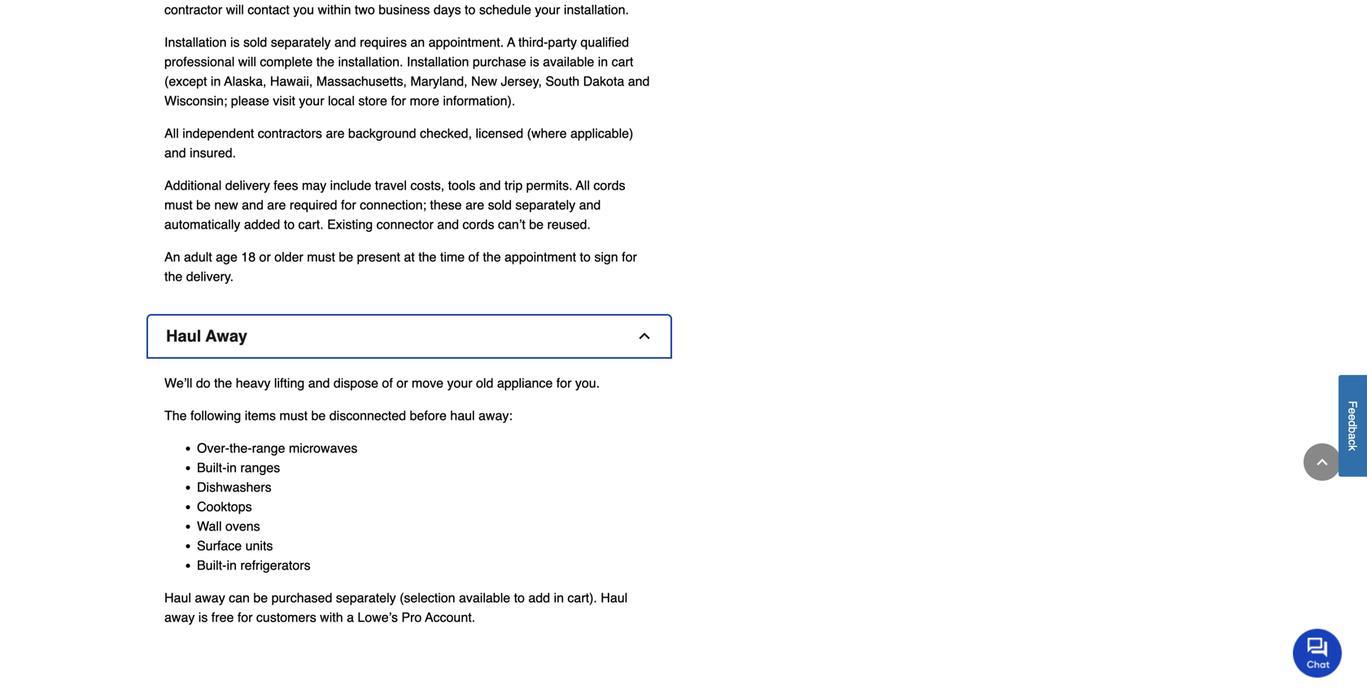 Task type: describe. For each thing, give the bounding box(es) containing it.
b
[[1347, 427, 1360, 433]]

visit
[[273, 93, 295, 108]]

costs,
[[411, 178, 445, 193]]

all inside additional delivery fees may include travel costs, tools and trip permits. all cords must be new and are required for connection; these are sold separately and automatically added to cart. existing connector and cords can't be reused.
[[576, 178, 590, 193]]

appointment.
[[429, 35, 504, 50]]

your inside installation is sold separately and requires an appointment. a third-party qualified professional will complete the installation. installation purchase is available in cart (except in alaska, hawaii, massachusetts, maryland, new jersey, south dakota and wisconsin; please visit your local store for more information).
[[299, 93, 324, 108]]

required
[[290, 198, 337, 213]]

over-
[[197, 441, 230, 456]]

purchased
[[272, 591, 332, 606]]

2 horizontal spatial are
[[466, 198, 484, 213]]

to inside the an adult age 18 or older must be present at the time of the appointment to sign for the delivery.
[[580, 250, 591, 265]]

1 vertical spatial installation
[[407, 54, 469, 69]]

separately inside additional delivery fees may include travel costs, tools and trip permits. all cords must be new and are required for connection; these are sold separately and automatically added to cart. existing connector and cords can't be reused.
[[515, 198, 576, 213]]

range
[[252, 441, 285, 456]]

available inside haul away can be purchased separately (selection available to add in cart). haul away is free for customers with a lowe's pro account.
[[459, 591, 510, 606]]

move
[[412, 376, 444, 391]]

1 horizontal spatial is
[[230, 35, 240, 50]]

a
[[507, 35, 515, 50]]

following
[[190, 408, 241, 423]]

1 horizontal spatial cords
[[594, 178, 625, 193]]

cooktops
[[197, 499, 252, 515]]

must inside the an adult age 18 or older must be present at the time of the appointment to sign for the delivery.
[[307, 250, 335, 265]]

to inside additional delivery fees may include travel costs, tools and trip permits. all cords must be new and are required for connection; these are sold separately and automatically added to cart. existing connector and cords can't be reused.
[[284, 217, 295, 232]]

an
[[411, 35, 425, 50]]

all inside "all independent contractors are background checked, licensed (where applicable) and insured."
[[164, 126, 179, 141]]

existing
[[327, 217, 373, 232]]

do
[[196, 376, 210, 391]]

1 built- from the top
[[197, 460, 227, 475]]

cart). haul
[[568, 591, 628, 606]]

dishwashers
[[197, 480, 272, 495]]

and down delivery
[[242, 198, 264, 213]]

or inside the an adult age 18 or older must be present at the time of the appointment to sign for the delivery.
[[259, 250, 271, 265]]

alaska,
[[224, 74, 266, 89]]

must inside additional delivery fees may include travel costs, tools and trip permits. all cords must be new and are required for connection; these are sold separately and automatically added to cart. existing connector and cords can't be reused.
[[164, 198, 193, 213]]

for inside installation is sold separately and requires an appointment. a third-party qualified professional will complete the installation. installation purchase is available in cart (except in alaska, hawaii, massachusetts, maryland, new jersey, south dakota and wisconsin; please visit your local store for more information).
[[391, 93, 406, 108]]

reused.
[[547, 217, 591, 232]]

away:
[[479, 408, 513, 423]]

away
[[206, 327, 247, 346]]

these
[[430, 198, 462, 213]]

adult
[[184, 250, 212, 265]]

can't
[[498, 217, 526, 232]]

is inside haul away can be purchased separately (selection available to add in cart). haul away is free for customers with a lowe's pro account.
[[198, 610, 208, 625]]

travel
[[375, 178, 407, 193]]

over-the-range microwaves built-in ranges dishwashers cooktops wall ovens surface units built-in refrigerators
[[197, 441, 358, 573]]

purchase
[[473, 54, 526, 69]]

surface
[[197, 539, 242, 554]]

ranges
[[240, 460, 280, 475]]

be up the automatically
[[196, 198, 211, 213]]

party
[[548, 35, 577, 50]]

sold inside additional delivery fees may include travel costs, tools and trip permits. all cords must be new and are required for connection; these are sold separately and automatically added to cart. existing connector and cords can't be reused.
[[488, 198, 512, 213]]

jersey,
[[501, 74, 542, 89]]

1 e from the top
[[1347, 408, 1360, 414]]

2 built- from the top
[[197, 558, 227, 573]]

lifting
[[274, 376, 305, 391]]

permits.
[[526, 178, 573, 193]]

separately inside installation is sold separately and requires an appointment. a third-party qualified professional will complete the installation. installation purchase is available in cart (except in alaska, hawaii, massachusetts, maryland, new jersey, south dakota and wisconsin; please visit your local store for more information).
[[271, 35, 331, 50]]

microwaves
[[289, 441, 358, 456]]

installation is sold separately and requires an appointment. a third-party qualified professional will complete the installation. installation purchase is available in cart (except in alaska, hawaii, massachusetts, maryland, new jersey, south dakota and wisconsin; please visit your local store for more information).
[[164, 35, 650, 108]]

heavy
[[236, 376, 271, 391]]

you.
[[575, 376, 600, 391]]

licensed
[[476, 126, 523, 141]]

1 horizontal spatial or
[[397, 376, 408, 391]]

f e e d b a c k button
[[1339, 375, 1367, 477]]

be inside haul away can be purchased separately (selection available to add in cart). haul away is free for customers with a lowe's pro account.
[[253, 591, 268, 606]]

professional
[[164, 54, 235, 69]]

and up reused.
[[579, 198, 601, 213]]

appliance
[[497, 376, 553, 391]]

f e e d b a c k
[[1347, 401, 1360, 451]]

additional
[[164, 178, 222, 193]]

contractors
[[258, 126, 322, 141]]

maryland,
[[410, 74, 468, 89]]

delivery.
[[186, 269, 234, 284]]

all independent contractors are background checked, licensed (where applicable) and insured.
[[164, 126, 633, 160]]

local
[[328, 93, 355, 108]]

old
[[476, 376, 494, 391]]

dakota
[[583, 74, 625, 89]]

k
[[1347, 446, 1360, 451]]

free
[[211, 610, 234, 625]]

installation.
[[338, 54, 403, 69]]

be inside the an adult age 18 or older must be present at the time of the appointment to sign for the delivery.
[[339, 250, 353, 265]]

2 e from the top
[[1347, 414, 1360, 421]]

additional delivery fees may include travel costs, tools and trip permits. all cords must be new and are required for connection; these are sold separately and automatically added to cart. existing connector and cords can't be reused.
[[164, 178, 625, 232]]

appointment
[[505, 250, 576, 265]]

more
[[410, 93, 439, 108]]

trip
[[505, 178, 523, 193]]

be up microwaves
[[311, 408, 326, 423]]

and down cart
[[628, 74, 650, 89]]

2 vertical spatial must
[[279, 408, 308, 423]]

wall
[[197, 519, 222, 534]]

applicable)
[[571, 126, 633, 141]]

0 horizontal spatial installation
[[164, 35, 227, 50]]

wisconsin;
[[164, 93, 227, 108]]

0 vertical spatial away
[[195, 591, 225, 606]]

south
[[546, 74, 580, 89]]



Task type: vqa. For each thing, say whether or not it's contained in the screenshot.
Furniture within 'link'
no



Task type: locate. For each thing, give the bounding box(es) containing it.
of right time
[[468, 250, 479, 265]]

be right can't
[[529, 217, 544, 232]]

and down these
[[437, 217, 459, 232]]

1 vertical spatial away
[[164, 610, 195, 625]]

customers
[[256, 610, 316, 625]]

add
[[529, 591, 550, 606]]

1 vertical spatial sold
[[488, 198, 512, 213]]

1 horizontal spatial separately
[[336, 591, 396, 606]]

0 horizontal spatial is
[[198, 610, 208, 625]]

0 horizontal spatial all
[[164, 126, 179, 141]]

are
[[326, 126, 345, 141], [267, 198, 286, 213], [466, 198, 484, 213]]

lowe's
[[358, 610, 398, 625]]

ovens
[[225, 519, 260, 534]]

and left trip
[[479, 178, 501, 193]]

1 vertical spatial separately
[[515, 198, 576, 213]]

or
[[259, 250, 271, 265], [397, 376, 408, 391]]

in left cart
[[598, 54, 608, 69]]

1 horizontal spatial your
[[447, 376, 473, 391]]

is down third-
[[530, 54, 539, 69]]

at
[[404, 250, 415, 265]]

or left move
[[397, 376, 408, 391]]

automatically
[[164, 217, 240, 232]]

available inside installation is sold separately and requires an appointment. a third-party qualified professional will complete the installation. installation purchase is available in cart (except in alaska, hawaii, massachusetts, maryland, new jersey, south dakota and wisconsin; please visit your local store for more information).
[[543, 54, 594, 69]]

installation up maryland,
[[407, 54, 469, 69]]

store
[[358, 93, 387, 108]]

1 vertical spatial a
[[347, 610, 354, 625]]

are down local
[[326, 126, 345, 141]]

installation up professional
[[164, 35, 227, 50]]

0 horizontal spatial to
[[284, 217, 295, 232]]

c
[[1347, 440, 1360, 446]]

added
[[244, 217, 280, 232]]

are inside "all independent contractors are background checked, licensed (where applicable) and insured."
[[326, 126, 345, 141]]

connector
[[376, 217, 434, 232]]

available up south
[[543, 54, 594, 69]]

the following items must be disconnected before haul away:
[[164, 408, 513, 423]]

an
[[164, 250, 180, 265]]

for down can
[[238, 610, 253, 625]]

requires
[[360, 35, 407, 50]]

for right store
[[391, 93, 406, 108]]

(except
[[164, 74, 207, 89]]

chevron up image
[[1314, 454, 1331, 470]]

haul inside the haul away button
[[166, 327, 201, 346]]

1 vertical spatial haul
[[164, 591, 191, 606]]

a right 'with'
[[347, 610, 354, 625]]

sold up will
[[243, 35, 267, 50]]

1 horizontal spatial a
[[1347, 433, 1360, 440]]

sold inside installation is sold separately and requires an appointment. a third-party qualified professional will complete the installation. installation purchase is available in cart (except in alaska, hawaii, massachusetts, maryland, new jersey, south dakota and wisconsin; please visit your local store for more information).
[[243, 35, 267, 50]]

0 horizontal spatial separately
[[271, 35, 331, 50]]

separately
[[271, 35, 331, 50], [515, 198, 576, 213], [336, 591, 396, 606]]

2 horizontal spatial separately
[[515, 198, 576, 213]]

checked,
[[420, 126, 472, 141]]

be
[[196, 198, 211, 213], [529, 217, 544, 232], [339, 250, 353, 265], [311, 408, 326, 423], [253, 591, 268, 606]]

connection;
[[360, 198, 426, 213]]

0 vertical spatial sold
[[243, 35, 267, 50]]

dispose
[[334, 376, 378, 391]]

1 horizontal spatial are
[[326, 126, 345, 141]]

please
[[231, 93, 269, 108]]

0 vertical spatial or
[[259, 250, 271, 265]]

the
[[164, 408, 187, 423]]

cart
[[612, 54, 633, 69]]

2 horizontal spatial is
[[530, 54, 539, 69]]

0 vertical spatial haul
[[166, 327, 201, 346]]

for up 'existing'
[[341, 198, 356, 213]]

0 vertical spatial to
[[284, 217, 295, 232]]

to left sign
[[580, 250, 591, 265]]

0 horizontal spatial sold
[[243, 35, 267, 50]]

separately up lowe's on the left bottom of page
[[336, 591, 396, 606]]

the down an
[[164, 269, 183, 284]]

for inside haul away can be purchased separately (selection available to add in cart). haul away is free for customers with a lowe's pro account.
[[238, 610, 253, 625]]

the right at
[[419, 250, 437, 265]]

must right older on the left of page
[[307, 250, 335, 265]]

your right visit
[[299, 93, 324, 108]]

1 vertical spatial your
[[447, 376, 473, 391]]

to
[[284, 217, 295, 232], [580, 250, 591, 265], [514, 591, 525, 606]]

1 vertical spatial must
[[307, 250, 335, 265]]

separately inside haul away can be purchased separately (selection available to add in cart). haul away is free for customers with a lowe's pro account.
[[336, 591, 396, 606]]

0 horizontal spatial of
[[382, 376, 393, 391]]

available up account.
[[459, 591, 510, 606]]

present
[[357, 250, 400, 265]]

in up dishwashers
[[227, 460, 237, 475]]

new
[[214, 198, 238, 213]]

2 vertical spatial is
[[198, 610, 208, 625]]

and
[[335, 35, 356, 50], [628, 74, 650, 89], [164, 145, 186, 160], [479, 178, 501, 193], [242, 198, 264, 213], [579, 198, 601, 213], [437, 217, 459, 232], [308, 376, 330, 391]]

built- down surface in the bottom of the page
[[197, 558, 227, 573]]

disconnected
[[329, 408, 406, 423]]

1 vertical spatial cords
[[463, 217, 494, 232]]

separately up complete
[[271, 35, 331, 50]]

1 horizontal spatial to
[[514, 591, 525, 606]]

available
[[543, 54, 594, 69], [459, 591, 510, 606]]

1 horizontal spatial available
[[543, 54, 594, 69]]

0 vertical spatial all
[[164, 126, 179, 141]]

may
[[302, 178, 327, 193]]

18
[[241, 250, 256, 265]]

haul for haul away can be purchased separately (selection available to add in cart). haul away is free for customers with a lowe's pro account.
[[164, 591, 191, 606]]

haul left can
[[164, 591, 191, 606]]

the-
[[230, 441, 252, 456]]

in down professional
[[211, 74, 221, 89]]

and inside "all independent contractors are background checked, licensed (where applicable) and insured."
[[164, 145, 186, 160]]

and up installation.
[[335, 35, 356, 50]]

0 vertical spatial your
[[299, 93, 324, 108]]

chevron up image
[[636, 328, 653, 344]]

0 vertical spatial installation
[[164, 35, 227, 50]]

are down fees
[[267, 198, 286, 213]]

a up the k
[[1347, 433, 1360, 440]]

haul inside haul away can be purchased separately (selection available to add in cart). haul away is free for customers with a lowe's pro account.
[[164, 591, 191, 606]]

is left free
[[198, 610, 208, 625]]

in right 'add'
[[554, 591, 564, 606]]

chat invite button image
[[1293, 628, 1343, 678]]

1 vertical spatial is
[[530, 54, 539, 69]]

all down wisconsin;
[[164, 126, 179, 141]]

the inside installation is sold separately and requires an appointment. a third-party qualified professional will complete the installation. installation purchase is available in cart (except in alaska, hawaii, massachusetts, maryland, new jersey, south dakota and wisconsin; please visit your local store for more information).
[[316, 54, 335, 69]]

1 vertical spatial of
[[382, 376, 393, 391]]

before
[[410, 408, 447, 423]]

cords
[[594, 178, 625, 193], [463, 217, 494, 232]]

insured.
[[190, 145, 236, 160]]

information).
[[443, 93, 515, 108]]

0 vertical spatial a
[[1347, 433, 1360, 440]]

fees
[[274, 178, 298, 193]]

0 horizontal spatial available
[[459, 591, 510, 606]]

1 vertical spatial all
[[576, 178, 590, 193]]

for right sign
[[622, 250, 637, 265]]

(where
[[527, 126, 567, 141]]

1 horizontal spatial all
[[576, 178, 590, 193]]

d
[[1347, 421, 1360, 427]]

your left old
[[447, 376, 473, 391]]

complete
[[260, 54, 313, 69]]

e up the d
[[1347, 408, 1360, 414]]

2 horizontal spatial to
[[580, 250, 591, 265]]

f
[[1347, 401, 1360, 408]]

1 vertical spatial or
[[397, 376, 408, 391]]

age
[[216, 250, 238, 265]]

0 vertical spatial cords
[[594, 178, 625, 193]]

1 horizontal spatial sold
[[488, 198, 512, 213]]

include
[[330, 178, 371, 193]]

tools
[[448, 178, 476, 193]]

the
[[316, 54, 335, 69], [419, 250, 437, 265], [483, 250, 501, 265], [164, 269, 183, 284], [214, 376, 232, 391]]

new
[[471, 74, 497, 89]]

haul left the away
[[166, 327, 201, 346]]

are down the tools on the top of the page
[[466, 198, 484, 213]]

in inside haul away can be purchased separately (selection available to add in cart). haul away is free for customers with a lowe's pro account.
[[554, 591, 564, 606]]

1 vertical spatial to
[[580, 250, 591, 265]]

built-
[[197, 460, 227, 475], [197, 558, 227, 573]]

0 horizontal spatial are
[[267, 198, 286, 213]]

to inside haul away can be purchased separately (selection available to add in cart). haul away is free for customers with a lowe's pro account.
[[514, 591, 525, 606]]

1 vertical spatial built-
[[197, 558, 227, 573]]

for inside additional delivery fees may include travel costs, tools and trip permits. all cords must be new and are required for connection; these are sold separately and automatically added to cart. existing connector and cords can't be reused.
[[341, 198, 356, 213]]

0 vertical spatial separately
[[271, 35, 331, 50]]

delivery
[[225, 178, 270, 193]]

hawaii,
[[270, 74, 313, 89]]

cords left can't
[[463, 217, 494, 232]]

independent
[[182, 126, 254, 141]]

and up the "additional"
[[164, 145, 186, 160]]

away left free
[[164, 610, 195, 625]]

0 vertical spatial is
[[230, 35, 240, 50]]

in down surface in the bottom of the page
[[227, 558, 237, 573]]

0 vertical spatial must
[[164, 198, 193, 213]]

is up will
[[230, 35, 240, 50]]

must down lifting
[[279, 408, 308, 423]]

to left 'cart.'
[[284, 217, 295, 232]]

sold up can't
[[488, 198, 512, 213]]

of right dispose
[[382, 376, 393, 391]]

2 vertical spatial to
[[514, 591, 525, 606]]

2 vertical spatial separately
[[336, 591, 396, 606]]

the down can't
[[483, 250, 501, 265]]

haul for haul away
[[166, 327, 201, 346]]

0 horizontal spatial your
[[299, 93, 324, 108]]

haul away
[[166, 327, 247, 346]]

0 vertical spatial of
[[468, 250, 479, 265]]

0 horizontal spatial a
[[347, 610, 354, 625]]

we'll do the heavy lifting and dispose of or move your old appliance for you.
[[164, 376, 600, 391]]

1 horizontal spatial of
[[468, 250, 479, 265]]

background
[[348, 126, 416, 141]]

must down the "additional"
[[164, 198, 193, 213]]

and right lifting
[[308, 376, 330, 391]]

0 vertical spatial built-
[[197, 460, 227, 475]]

0 vertical spatial available
[[543, 54, 594, 69]]

or right 18 at top left
[[259, 250, 271, 265]]

refrigerators
[[240, 558, 311, 573]]

the right complete
[[316, 54, 335, 69]]

will
[[238, 54, 256, 69]]

0 horizontal spatial cords
[[463, 217, 494, 232]]

with
[[320, 610, 343, 625]]

a inside haul away can be purchased separately (selection available to add in cart). haul away is free for customers with a lowe's pro account.
[[347, 610, 354, 625]]

be right can
[[253, 591, 268, 606]]

away
[[195, 591, 225, 606], [164, 610, 195, 625]]

1 horizontal spatial installation
[[407, 54, 469, 69]]

be left present
[[339, 250, 353, 265]]

for inside the an adult age 18 or older must be present at the time of the appointment to sign for the delivery.
[[622, 250, 637, 265]]

away up free
[[195, 591, 225, 606]]

items
[[245, 408, 276, 423]]

built- down over-
[[197, 460, 227, 475]]

cords down applicable)
[[594, 178, 625, 193]]

0 horizontal spatial or
[[259, 250, 271, 265]]

the right do on the bottom of the page
[[214, 376, 232, 391]]

a inside button
[[1347, 433, 1360, 440]]

of inside the an adult age 18 or older must be present at the time of the appointment to sign for the delivery.
[[468, 250, 479, 265]]

separately down permits.
[[515, 198, 576, 213]]

massachusetts,
[[316, 74, 407, 89]]

cart.
[[298, 217, 324, 232]]

all right permits.
[[576, 178, 590, 193]]

for left you.
[[557, 376, 572, 391]]

to left 'add'
[[514, 591, 525, 606]]

must
[[164, 198, 193, 213], [307, 250, 335, 265], [279, 408, 308, 423]]

third-
[[518, 35, 548, 50]]

all
[[164, 126, 179, 141], [576, 178, 590, 193]]

older
[[274, 250, 303, 265]]

e up b
[[1347, 414, 1360, 421]]

haul
[[450, 408, 475, 423]]

haul away can be purchased separately (selection available to add in cart). haul away is free for customers with a lowe's pro account.
[[164, 591, 628, 625]]

sold
[[243, 35, 267, 50], [488, 198, 512, 213]]

scroll to top element
[[1304, 444, 1341, 481]]

account.
[[425, 610, 475, 625]]

pro
[[402, 610, 422, 625]]

1 vertical spatial available
[[459, 591, 510, 606]]



